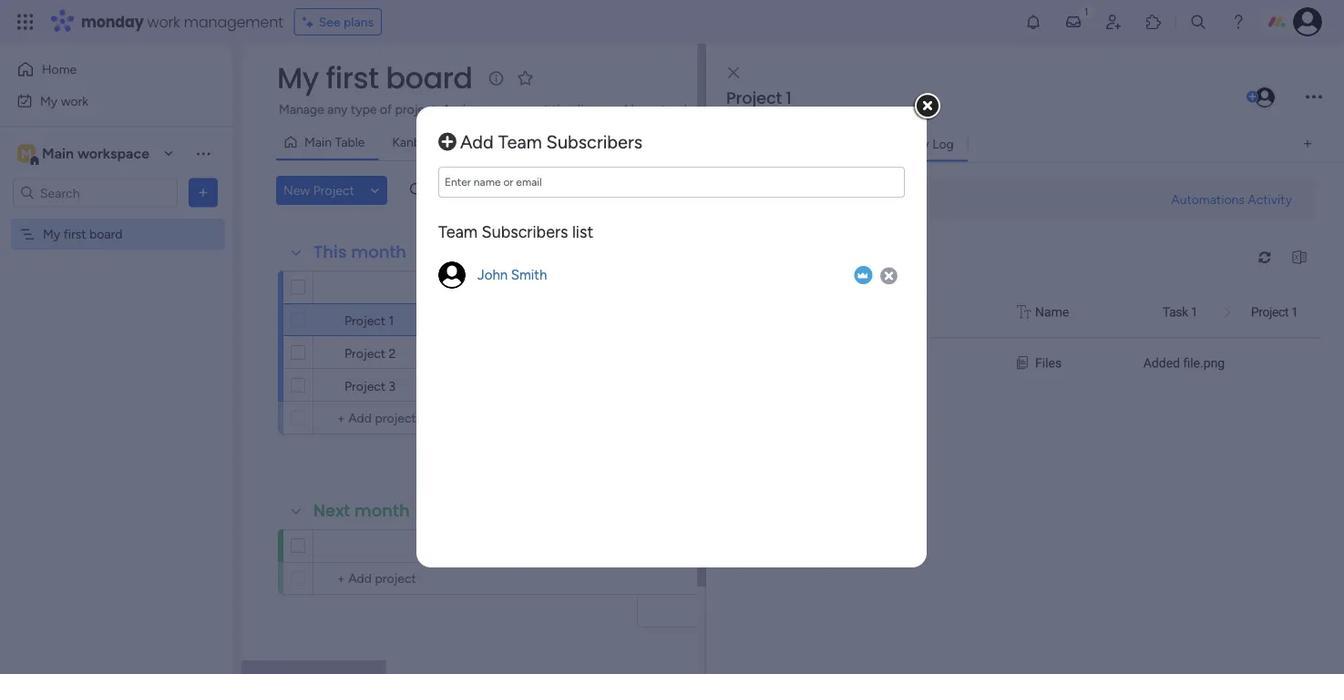 Task type: locate. For each thing, give the bounding box(es) containing it.
project left smith
[[455, 279, 496, 295]]

person button up team subscribers list
[[488, 176, 567, 205]]

person button
[[488, 176, 567, 205], [817, 243, 896, 272]]

john smith image
[[1294, 7, 1323, 36], [1254, 86, 1277, 109]]

kanban
[[392, 134, 435, 150]]

v2 search image
[[410, 180, 424, 201]]

workspace
[[77, 145, 150, 162]]

of right type
[[380, 102, 392, 117]]

1 vertical spatial first
[[64, 227, 86, 242]]

add
[[460, 131, 494, 153]]

3
[[389, 378, 396, 394]]

1 horizontal spatial work
[[147, 11, 180, 32]]

1 horizontal spatial board
[[386, 58, 473, 98]]

file.png
[[1184, 356, 1225, 371]]

add to favorites image
[[517, 69, 535, 87]]

2 horizontal spatial project 1
[[1252, 305, 1299, 320]]

main right workspace icon
[[42, 145, 74, 162]]

see plans
[[319, 14, 374, 30]]

filter button
[[573, 176, 659, 205]]

project down close icon
[[727, 87, 782, 110]]

monday
[[81, 11, 144, 32]]

project inside button
[[313, 183, 355, 198]]

my first board down search in workspace field
[[43, 227, 123, 242]]

activity left log
[[885, 136, 930, 151]]

see plans button
[[294, 8, 382, 36]]

Project 1 field
[[722, 87, 1244, 110]]

john smith link
[[478, 267, 547, 283]]

project 1 up project 2
[[345, 313, 394, 328]]

team down owners,
[[498, 131, 542, 153]]

1 horizontal spatial project 1
[[727, 87, 792, 110]]

kanban button
[[379, 128, 448, 157]]

Next month field
[[309, 500, 415, 523]]

Search field
[[424, 178, 478, 203]]

list
[[572, 222, 594, 242]]

first up type
[[326, 58, 379, 98]]

team down search field
[[439, 222, 478, 242]]

1 vertical spatial person button
[[817, 243, 896, 272]]

work right monday
[[147, 11, 180, 32]]

keep
[[631, 102, 659, 117]]

of right track
[[694, 102, 706, 117]]

m
[[21, 146, 32, 161]]

2 of from the left
[[694, 102, 706, 117]]

angle down image
[[371, 184, 379, 197]]

month for next month
[[355, 500, 410, 523]]

project
[[727, 87, 782, 110], [313, 183, 355, 198], [455, 279, 496, 295], [1252, 305, 1289, 320], [345, 313, 386, 328], [345, 346, 386, 361], [345, 378, 386, 394]]

add team subscribers
[[460, 131, 643, 153]]

0 horizontal spatial person
[[517, 183, 556, 198]]

0 vertical spatial board
[[386, 58, 473, 98]]

subscribers up smith
[[482, 222, 568, 242]]

month right next
[[355, 500, 410, 523]]

None text field
[[439, 167, 905, 198]]

0 vertical spatial first
[[326, 58, 379, 98]]

0 horizontal spatial of
[[380, 102, 392, 117]]

main for main table
[[305, 134, 332, 150]]

this
[[314, 241, 347, 264]]

first inside "my first board" list box
[[64, 227, 86, 242]]

month inside field
[[351, 241, 407, 264]]

project right new
[[313, 183, 355, 198]]

1 inside field
[[786, 87, 792, 110]]

1 vertical spatial activity
[[1248, 191, 1293, 207]]

0 vertical spatial person
[[517, 183, 556, 198]]

1 vertical spatial team
[[439, 222, 478, 242]]

your
[[747, 102, 773, 117]]

1 horizontal spatial team
[[498, 131, 542, 153]]

0 horizontal spatial work
[[61, 93, 89, 108]]

management
[[184, 11, 283, 32]]

manage any type of project. assign owners, set timelines and keep track of where your project stands. button
[[276, 98, 889, 120]]

my down home
[[40, 93, 58, 108]]

main
[[305, 134, 332, 150], [42, 145, 74, 162]]

my first board up type
[[277, 58, 473, 98]]

new
[[284, 183, 310, 198]]

2
[[389, 346, 396, 361]]

monday work management
[[81, 11, 283, 32]]

1 vertical spatial board
[[89, 227, 123, 242]]

filter
[[602, 183, 631, 198]]

board down search in workspace field
[[89, 227, 123, 242]]

activity
[[885, 136, 930, 151], [1248, 191, 1293, 207]]

0 vertical spatial john smith image
[[1294, 7, 1323, 36]]

0 horizontal spatial my first board
[[43, 227, 123, 242]]

subscribers down manage any type of project. assign owners, set timelines and keep track of where your project stands. button
[[547, 131, 643, 153]]

dapulse text column image
[[1017, 303, 1032, 322]]

project 1 down refresh icon
[[1252, 305, 1299, 320]]

main inside button
[[305, 134, 332, 150]]

my inside button
[[40, 93, 58, 108]]

1 vertical spatial subscribers
[[482, 222, 568, 242]]

project 1 down close icon
[[727, 87, 792, 110]]

home button
[[11, 55, 196, 84]]

1 vertical spatial my first board
[[43, 227, 123, 242]]

my first board
[[277, 58, 473, 98], [43, 227, 123, 242]]

subscribers
[[547, 131, 643, 153], [482, 222, 568, 242]]

0 horizontal spatial main
[[42, 145, 74, 162]]

my work
[[40, 93, 89, 108]]

option
[[0, 218, 232, 222]]

any
[[328, 102, 348, 117]]

automations activity button
[[1164, 185, 1300, 214]]

My first board field
[[273, 58, 477, 98]]

1
[[786, 87, 792, 110], [1191, 305, 1198, 320], [1292, 305, 1299, 320], [389, 313, 394, 328]]

work
[[147, 11, 180, 32], [61, 93, 89, 108]]

0 vertical spatial month
[[351, 241, 407, 264]]

list box containing name
[[729, 287, 1322, 389]]

month inside field
[[355, 500, 410, 523]]

person button down activities
[[817, 243, 896, 272]]

0 horizontal spatial person button
[[488, 176, 567, 205]]

1 horizontal spatial john smith image
[[1294, 7, 1323, 36]]

next month
[[314, 500, 410, 523]]

project 1
[[727, 87, 792, 110], [1252, 305, 1299, 320], [345, 313, 394, 328]]

1 horizontal spatial main
[[305, 134, 332, 150]]

1 vertical spatial john smith image
[[1254, 86, 1277, 109]]

Search in workspace field
[[38, 182, 152, 203]]

of
[[380, 102, 392, 117], [694, 102, 706, 117]]

see
[[319, 14, 341, 30]]

1 horizontal spatial of
[[694, 102, 706, 117]]

0 vertical spatial activity
[[885, 136, 930, 151]]

john smith
[[478, 267, 547, 283]]

1 vertical spatial person
[[846, 250, 885, 265]]

1 right your
[[786, 87, 792, 110]]

1 horizontal spatial my first board
[[277, 58, 473, 98]]

workspace selection element
[[17, 143, 152, 166]]

my down search in workspace field
[[43, 227, 60, 242]]

main inside workspace selection element
[[42, 145, 74, 162]]

main table
[[305, 134, 365, 150]]

board up project.
[[386, 58, 473, 98]]

person
[[517, 183, 556, 198], [846, 250, 885, 265]]

select product image
[[16, 13, 35, 31]]

v2 file column image
[[1017, 354, 1028, 373]]

0 horizontal spatial first
[[64, 227, 86, 242]]

add view image
[[459, 136, 467, 149], [1305, 137, 1312, 150]]

list box
[[729, 287, 1322, 389]]

first down search in workspace field
[[64, 227, 86, 242]]

manage
[[279, 102, 324, 117]]

project up project 2
[[345, 313, 386, 328]]

project down refresh icon
[[1252, 305, 1289, 320]]

month right this
[[351, 241, 407, 264]]

first
[[326, 58, 379, 98], [64, 227, 86, 242]]

export to excel image
[[1285, 251, 1315, 264]]

automations activity
[[1172, 191, 1293, 207]]

team
[[498, 131, 542, 153], [439, 222, 478, 242]]

board
[[386, 58, 473, 98], [89, 227, 123, 242]]

task
[[1163, 305, 1189, 320]]

search everything image
[[1190, 13, 1208, 31]]

workspace image
[[17, 144, 36, 164]]

1 vertical spatial month
[[355, 500, 410, 523]]

activity up refresh icon
[[1248, 191, 1293, 207]]

work down home
[[61, 93, 89, 108]]

john
[[478, 267, 508, 283]]

0 horizontal spatial board
[[89, 227, 123, 242]]

my
[[277, 58, 319, 98], [40, 93, 58, 108], [43, 227, 60, 242]]

1 vertical spatial work
[[61, 93, 89, 108]]

my inside list box
[[43, 227, 60, 242]]

work for monday
[[147, 11, 180, 32]]

team subscribers list
[[439, 222, 594, 242]]

0 vertical spatial work
[[147, 11, 180, 32]]

work inside my work button
[[61, 93, 89, 108]]

main left table
[[305, 134, 332, 150]]

inbox image
[[1065, 13, 1083, 31]]

month
[[351, 241, 407, 264], [355, 500, 410, 523]]

my first board inside list box
[[43, 227, 123, 242]]

invite members image
[[1105, 13, 1123, 31]]

this month
[[314, 241, 407, 264]]

owners,
[[484, 102, 528, 117]]

close image
[[728, 66, 739, 80]]

log
[[933, 136, 954, 151]]

table
[[335, 134, 365, 150]]

0 vertical spatial my first board
[[277, 58, 473, 98]]

0 horizontal spatial john smith image
[[1254, 86, 1277, 109]]



Task type: describe. For each thing, give the bounding box(es) containing it.
project inside field
[[727, 87, 782, 110]]

set
[[531, 102, 549, 117]]

automations
[[1172, 191, 1245, 207]]

project
[[776, 102, 817, 117]]

added file.png
[[1144, 356, 1225, 371]]

manage any type of project. assign owners, set timelines and keep track of where your project stands.
[[279, 102, 861, 117]]

0 horizontal spatial team
[[439, 222, 478, 242]]

1 right task
[[1191, 305, 1198, 320]]

sort button
[[665, 176, 729, 205]]

1 of from the left
[[380, 102, 392, 117]]

main table button
[[276, 128, 379, 157]]

my first board list box
[[0, 215, 232, 496]]

arrow down image
[[637, 180, 659, 201]]

project left 3 at the left bottom of the page
[[345, 378, 386, 394]]

timelines
[[552, 102, 604, 117]]

other
[[751, 191, 784, 207]]

notifications image
[[1025, 13, 1043, 31]]

home
[[42, 62, 77, 77]]

activities
[[787, 191, 839, 207]]

where
[[709, 102, 744, 117]]

stands.
[[821, 102, 861, 117]]

0 horizontal spatial add view image
[[459, 136, 467, 149]]

project 1 inside field
[[727, 87, 792, 110]]

my work button
[[11, 86, 196, 115]]

0 horizontal spatial project 1
[[345, 313, 394, 328]]

1 horizontal spatial activity
[[1248, 191, 1293, 207]]

project left 2
[[345, 346, 386, 361]]

project.
[[395, 102, 439, 117]]

type
[[351, 102, 377, 117]]

project inside list box
[[1252, 305, 1289, 320]]

1 image
[[1079, 1, 1095, 21]]

next
[[314, 500, 350, 523]]

1 horizontal spatial person button
[[817, 243, 896, 272]]

activity log
[[885, 136, 954, 151]]

plans
[[344, 14, 374, 30]]

new project
[[284, 183, 355, 198]]

sort
[[694, 183, 718, 198]]

files
[[1036, 356, 1062, 371]]

0 vertical spatial person button
[[488, 176, 567, 205]]

track
[[662, 102, 691, 117]]

dapulse addbtn image
[[439, 129, 457, 156]]

new project button
[[276, 176, 362, 205]]

project 1 inside list box
[[1252, 305, 1299, 320]]

smith
[[511, 267, 547, 283]]

added
[[1144, 356, 1181, 371]]

This month field
[[309, 241, 411, 264]]

task 1
[[1163, 305, 1198, 320]]

work for my
[[61, 93, 89, 108]]

project 3
[[345, 378, 396, 394]]

board inside list box
[[89, 227, 123, 242]]

0 vertical spatial team
[[498, 131, 542, 153]]

Enter name or email text field
[[439, 167, 905, 198]]

help image
[[1230, 13, 1248, 31]]

assign
[[443, 102, 481, 117]]

activity log button
[[872, 129, 968, 158]]

1 horizontal spatial person
[[846, 250, 885, 265]]

1 up 2
[[389, 313, 394, 328]]

month for this month
[[351, 241, 407, 264]]

0 vertical spatial subscribers
[[547, 131, 643, 153]]

show board description image
[[486, 69, 507, 88]]

other activities
[[751, 191, 839, 207]]

0 horizontal spatial activity
[[885, 136, 930, 151]]

1 horizontal spatial first
[[326, 58, 379, 98]]

1 down 'export to excel' image
[[1292, 305, 1299, 320]]

apps image
[[1145, 13, 1163, 31]]

and
[[607, 102, 628, 117]]

name
[[1036, 305, 1070, 320]]

1 horizontal spatial add view image
[[1305, 137, 1312, 150]]

project 2
[[345, 346, 396, 361]]

my up manage
[[277, 58, 319, 98]]

refresh image
[[1251, 251, 1280, 264]]

main workspace
[[42, 145, 150, 162]]

main for main workspace
[[42, 145, 74, 162]]



Task type: vqa. For each thing, say whether or not it's contained in the screenshot.
leftmost BOARD
yes



